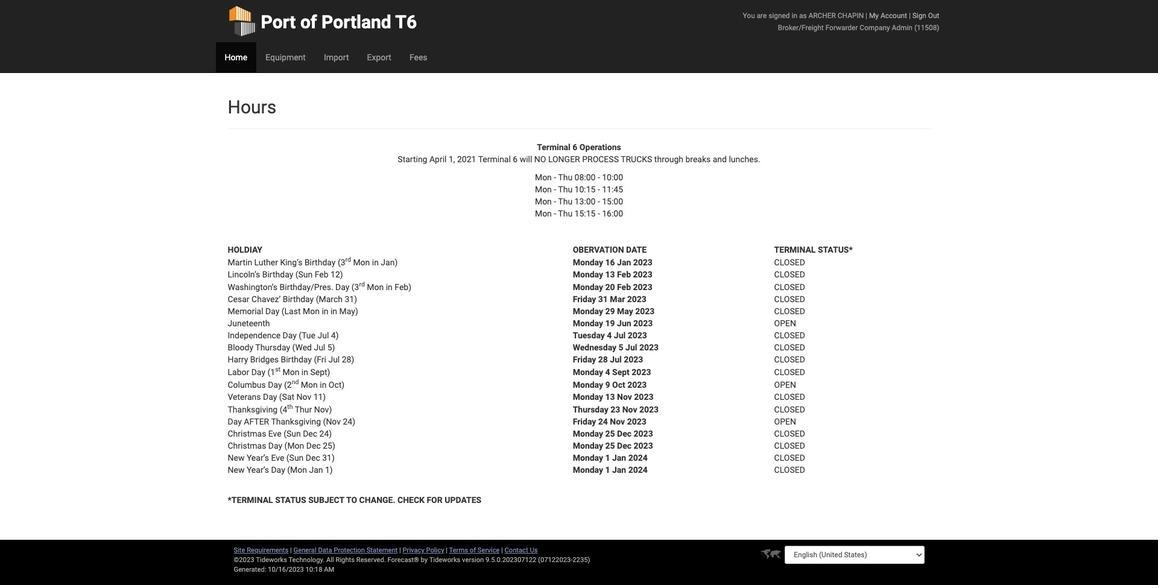 Task type: vqa. For each thing, say whether or not it's contained in the screenshot.
Email or username text field
no



Task type: describe. For each thing, give the bounding box(es) containing it.
28)
[[342, 355, 354, 365]]

birthday up memorial day (last mon in in may) on the bottom of the page
[[283, 295, 314, 304]]

in inside the you are signed in as archer chapin | my account | sign out broker/freight forwarder company admin (11508)
[[792, 11, 798, 20]]

| up 9.5.0.202307122
[[502, 547, 503, 555]]

service
[[478, 547, 500, 555]]

28
[[599, 355, 608, 365]]

1 closed from the top
[[775, 257, 806, 267]]

labor
[[228, 367, 249, 377]]

0 horizontal spatial 31)
[[322, 453, 335, 463]]

monday for columbus day (2
[[573, 380, 604, 390]]

1 vertical spatial thanksgiving
[[271, 417, 321, 427]]

24) for day after thanksgiving (nov 24)
[[343, 417, 356, 427]]

import button
[[315, 42, 358, 72]]

in inside "martin luther king's birthday (3 rd mon in jan)"
[[372, 257, 379, 267]]

day for (2
[[268, 380, 282, 390]]

11 closed from the top
[[775, 405, 806, 414]]

birthday down (wed
[[281, 355, 312, 365]]

closed for new year's eve (sun dec 31)
[[775, 453, 806, 463]]

contact us link
[[505, 547, 538, 555]]

monday 25 dec 2023 for christmas eve (sun dec 24)
[[573, 429, 653, 439]]

site
[[234, 547, 245, 555]]

day for (mon
[[268, 441, 283, 451]]

2023 for labor day (1
[[632, 367, 651, 377]]

out
[[929, 11, 940, 20]]

hours
[[228, 97, 276, 118]]

closed for harry bridges birthday (fri jul 28)
[[775, 355, 806, 365]]

import
[[324, 53, 349, 62]]

day inside 'washington's birthday/pres. day (3 rd mon in feb)'
[[336, 282, 350, 292]]

(2
[[284, 380, 292, 390]]

sign
[[913, 11, 927, 20]]

trucks
[[621, 154, 653, 164]]

closed for independence day (tue jul 4)
[[775, 331, 806, 340]]

terms
[[449, 547, 468, 555]]

5
[[619, 343, 624, 352]]

export button
[[358, 42, 401, 72]]

closed for memorial day (last mon in in may)
[[775, 307, 806, 316]]

jul left 4)
[[318, 331, 329, 340]]

change.
[[359, 495, 396, 505]]

4 thu from the top
[[558, 209, 573, 218]]

25)
[[323, 441, 335, 451]]

(3 inside 'washington's birthday/pres. day (3 rd mon in feb)'
[[352, 282, 359, 292]]

jul right 5
[[626, 343, 638, 352]]

nov for monday
[[617, 392, 632, 402]]

feb up 'washington's birthday/pres. day (3 rd mon in feb)'
[[315, 270, 329, 279]]

jul left 5) on the left bottom of page
[[314, 343, 325, 352]]

2023 for christmas eve (sun dec 24)
[[634, 429, 653, 439]]

martin
[[228, 257, 252, 267]]

5)
[[328, 343, 335, 352]]

archer
[[809, 11, 836, 20]]

monday 1 jan 2024 for new year's eve (sun dec 31)
[[573, 453, 648, 463]]

independence
[[228, 331, 281, 340]]

subject
[[308, 495, 345, 505]]

monday 9 oct 2023
[[573, 380, 647, 390]]

birthday/pres.
[[280, 282, 333, 292]]

nov for thursday
[[623, 405, 638, 414]]

monday 16 jan 2023
[[573, 257, 653, 267]]

harry
[[228, 355, 248, 365]]

jan for new year's eve (sun dec 31)
[[613, 453, 627, 463]]

day for (sat
[[263, 392, 277, 402]]

feb)
[[395, 282, 412, 292]]

monday 4 sept 2023
[[573, 367, 651, 377]]

monday 1 jan 2024 for new year's day (mon jan 1)
[[573, 465, 648, 475]]

monday for christmas day (mon dec 25)
[[573, 441, 604, 451]]

closed for cesar chavez' birthday (march 31)
[[775, 295, 806, 304]]

are
[[757, 11, 767, 20]]

labor day (1 st mon in sept)
[[228, 366, 330, 377]]

bloody thursday (wed jul 5)
[[228, 343, 335, 352]]

monday for new year's eve (sun dec 31)
[[573, 453, 604, 463]]

day left the after
[[228, 417, 242, 427]]

technology.
[[289, 556, 325, 564]]

(tue
[[299, 331, 316, 340]]

1)
[[325, 465, 333, 475]]

(fri
[[314, 355, 326, 365]]

(1
[[268, 367, 275, 377]]

lincoln's
[[228, 270, 260, 279]]

wednesday 5 jul 2023
[[573, 343, 659, 352]]

open for monday 19 jun 2023
[[775, 319, 797, 328]]

april
[[430, 154, 447, 164]]

reserved.
[[357, 556, 386, 564]]

day down "new year's eve (sun dec 31)"
[[271, 465, 285, 475]]

th
[[287, 403, 293, 411]]

2024 for new year's day (mon jan 1)
[[629, 465, 648, 475]]

thur
[[295, 405, 312, 414]]

1 horizontal spatial 31)
[[345, 295, 357, 304]]

friday 31 mar 2023
[[573, 295, 647, 304]]

friday for friday 28 jul 2023
[[573, 355, 596, 365]]

monday for new year's day (mon jan 1)
[[573, 465, 604, 475]]

2023 for christmas day (mon dec 25)
[[634, 441, 653, 451]]

thanksgiving inside thanksgiving (4 th thur nov)
[[228, 405, 278, 414]]

*terminal
[[228, 495, 273, 505]]

holdiay
[[228, 245, 263, 255]]

- left the 16:00
[[598, 209, 600, 218]]

monday for labor day (1
[[573, 367, 604, 377]]

memorial
[[228, 307, 263, 316]]

fees button
[[401, 42, 437, 72]]

jan for martin luther king's birthday (3
[[617, 257, 631, 267]]

1 vertical spatial eve
[[271, 453, 284, 463]]

| up 'forecast®'
[[400, 547, 401, 555]]

jan)
[[381, 257, 398, 267]]

feb for monday 13 feb 2023
[[617, 270, 631, 279]]

monday for christmas eve (sun dec 24)
[[573, 429, 604, 439]]

new for new year's eve (sun dec 31)
[[228, 453, 245, 463]]

memorial day (last mon in in may)
[[228, 307, 358, 316]]

may)
[[339, 307, 358, 316]]

2023 for columbus day (2
[[628, 380, 647, 390]]

rd inside "martin luther king's birthday (3 rd mon in jan)"
[[346, 256, 351, 264]]

new year's day (mon jan 1)
[[228, 465, 333, 475]]

10:00
[[602, 173, 623, 182]]

2023 for juneteenth
[[634, 319, 653, 328]]

policy
[[426, 547, 444, 555]]

closed for new year's day (mon jan 1)
[[775, 465, 806, 475]]

home button
[[216, 42, 257, 72]]

jul down wednesday 5 jul 2023
[[610, 355, 622, 365]]

1 for 31)
[[606, 453, 610, 463]]

chapin
[[838, 11, 864, 20]]

(07122023-
[[538, 556, 573, 564]]

wednesday
[[573, 343, 617, 352]]

4 for monday
[[606, 367, 610, 377]]

terminal status*
[[775, 245, 853, 255]]

juneteenth
[[228, 319, 270, 328]]

- left 13:00
[[554, 197, 557, 206]]

0 horizontal spatial of
[[300, 11, 317, 33]]

site requirements | general data protection statement | privacy policy | terms of service | contact us ©2023 tideworks technology. all rights reserved. forecast® by tideworks version 9.5.0.202307122 (07122023-2235) generated: 10/16/2023 10:18 am
[[234, 547, 590, 574]]

monday 25 dec 2023 for christmas day (mon dec 25)
[[573, 441, 653, 451]]

jul down 5) on the left bottom of page
[[329, 355, 340, 365]]

sign out link
[[913, 11, 940, 20]]

birthday down luther
[[262, 270, 293, 279]]

0 vertical spatial eve
[[268, 429, 282, 439]]

terminal 6 operations starting april 1, 2021 terminal 6 will no longer process trucks through breaks and lunches.
[[398, 142, 761, 164]]

you are signed in as archer chapin | my account | sign out broker/freight forwarder company admin (11508)
[[743, 11, 940, 32]]

- left 10:00
[[598, 173, 600, 182]]

closed for christmas day (mon dec 25)
[[775, 441, 806, 451]]

monday 19 jun 2023
[[573, 319, 653, 328]]

13:00
[[575, 197, 596, 206]]

1 horizontal spatial 6
[[573, 142, 578, 152]]

2023 for harry bridges birthday (fri jul 28)
[[624, 355, 644, 365]]

1 vertical spatial 6
[[513, 154, 518, 164]]

monday 13 feb 2023
[[573, 270, 653, 279]]

1 vertical spatial thursday
[[573, 405, 609, 414]]

9.5.0.202307122
[[486, 556, 537, 564]]

24) for christmas eve (sun dec 24)
[[320, 429, 332, 439]]

bridges
[[250, 355, 279, 365]]

washington's birthday/pres. day (3 rd mon in feb)
[[228, 281, 412, 292]]

closed for veterans day (sat nov 11)
[[775, 392, 806, 402]]

| up tideworks
[[446, 547, 448, 555]]

day for (last
[[266, 307, 280, 316]]

signed
[[769, 11, 790, 20]]

broker/freight
[[778, 24, 824, 32]]

- left 15:15
[[554, 209, 557, 218]]

in inside columbus day (2 nd mon in oct)
[[320, 380, 327, 390]]

and
[[713, 154, 727, 164]]

tuesday
[[573, 331, 605, 340]]

0 horizontal spatial thursday
[[255, 343, 290, 352]]

friday for friday 24 nov 2023
[[573, 417, 596, 427]]

version
[[462, 556, 484, 564]]

2024 for new year's eve (sun dec 31)
[[629, 453, 648, 463]]

account
[[881, 11, 908, 20]]

lunches.
[[729, 154, 761, 164]]

3 closed from the top
[[775, 282, 806, 292]]

to
[[346, 495, 357, 505]]

(march
[[316, 295, 343, 304]]

forwarder
[[826, 24, 858, 32]]

1 thu from the top
[[558, 173, 573, 182]]



Task type: locate. For each thing, give the bounding box(es) containing it.
1 vertical spatial 1
[[606, 465, 610, 475]]

mon
[[535, 173, 552, 182], [535, 185, 552, 194], [535, 197, 552, 206], [535, 209, 552, 218], [353, 257, 370, 267], [367, 282, 384, 292], [303, 307, 320, 316], [283, 367, 300, 377], [301, 380, 318, 390]]

1 vertical spatial rd
[[359, 281, 365, 289]]

day up bloody thursday (wed jul 5)
[[283, 331, 297, 340]]

3 thu from the top
[[558, 197, 573, 206]]

1 vertical spatial (3
[[352, 282, 359, 292]]

1 vertical spatial (sun
[[284, 429, 301, 439]]

| left general
[[290, 547, 292, 555]]

new year's eve (sun dec 31)
[[228, 453, 335, 463]]

data
[[318, 547, 332, 555]]

2023 for day after thanksgiving (nov 24)
[[627, 417, 647, 427]]

0 vertical spatial rd
[[346, 256, 351, 264]]

year's
[[247, 453, 269, 463], [247, 465, 269, 475]]

2023 for lincoln's birthday (sun feb 12)
[[633, 270, 653, 279]]

9 closed from the top
[[775, 367, 806, 377]]

1 horizontal spatial of
[[470, 547, 476, 555]]

friday down wednesday
[[573, 355, 596, 365]]

1 vertical spatial terminal
[[478, 154, 511, 164]]

day down "christmas eve (sun dec 24)"
[[268, 441, 283, 451]]

columbus day (2 nd mon in oct)
[[228, 379, 345, 390]]

0 horizontal spatial 24)
[[320, 429, 332, 439]]

2 open from the top
[[775, 380, 797, 390]]

(nov
[[323, 417, 341, 427]]

4 for tuesday
[[607, 331, 612, 340]]

day for (tue
[[283, 331, 297, 340]]

fees
[[410, 53, 428, 62]]

closed for christmas eve (sun dec 24)
[[775, 429, 806, 439]]

1 horizontal spatial rd
[[359, 281, 365, 289]]

2235)
[[573, 556, 590, 564]]

2 christmas from the top
[[228, 441, 266, 451]]

you
[[743, 11, 755, 20]]

2 friday from the top
[[573, 355, 596, 365]]

1 vertical spatial 25
[[606, 441, 615, 451]]

day up thanksgiving (4 th thur nov) on the bottom left
[[263, 392, 277, 402]]

thanksgiving down thur
[[271, 417, 321, 427]]

(sun down christmas day (mon dec 25)
[[287, 453, 304, 463]]

birthday up 12)
[[305, 257, 336, 267]]

portland
[[322, 11, 392, 33]]

1 for 1)
[[606, 465, 610, 475]]

1 horizontal spatial 24)
[[343, 417, 356, 427]]

2023 for independence day (tue jul 4)
[[628, 331, 647, 340]]

0 vertical spatial (3
[[338, 257, 346, 267]]

thursday up bridges
[[255, 343, 290, 352]]

friday left 31
[[573, 295, 596, 304]]

0 vertical spatial (sun
[[296, 270, 313, 279]]

0 horizontal spatial (3
[[338, 257, 346, 267]]

0 vertical spatial 1
[[606, 453, 610, 463]]

1 open from the top
[[775, 319, 797, 328]]

-
[[554, 173, 557, 182], [598, 173, 600, 182], [554, 185, 557, 194], [598, 185, 600, 194], [554, 197, 557, 206], [598, 197, 600, 206], [554, 209, 557, 218], [598, 209, 600, 218]]

2021
[[457, 154, 476, 164]]

jan for new year's day (mon jan 1)
[[613, 465, 627, 475]]

- left 15:00
[[598, 197, 600, 206]]

new up *terminal
[[228, 465, 245, 475]]

thu down longer at top
[[558, 173, 573, 182]]

(11508)
[[915, 24, 940, 32]]

0 vertical spatial terminal
[[537, 142, 571, 152]]

0 vertical spatial thanksgiving
[[228, 405, 278, 414]]

(3 up 12)
[[338, 257, 346, 267]]

11 monday from the top
[[573, 453, 604, 463]]

4 down 19
[[607, 331, 612, 340]]

closed for lincoln's birthday (sun feb 12)
[[775, 270, 806, 279]]

1 vertical spatial 2024
[[629, 465, 648, 475]]

3 friday from the top
[[573, 417, 596, 427]]

- left 11:45
[[598, 185, 600, 194]]

year's for day
[[247, 465, 269, 475]]

rd inside 'washington's birthday/pres. day (3 rd mon in feb)'
[[359, 281, 365, 289]]

- left 10:15 in the top of the page
[[554, 185, 557, 194]]

protection
[[334, 547, 365, 555]]

day down 12)
[[336, 282, 350, 292]]

christmas for christmas day (mon dec 25)
[[228, 441, 266, 451]]

13 down monday 9 oct 2023
[[606, 392, 615, 402]]

0 vertical spatial year's
[[247, 453, 269, 463]]

dec
[[303, 429, 318, 439], [617, 429, 632, 439], [306, 441, 321, 451], [617, 441, 632, 451], [306, 453, 320, 463]]

1 year's from the top
[[247, 453, 269, 463]]

(mon up "new year's eve (sun dec 31)"
[[285, 441, 304, 451]]

4 monday from the top
[[573, 307, 604, 316]]

monday for veterans day (sat nov 11)
[[573, 392, 604, 402]]

10:15
[[575, 185, 596, 194]]

7 monday from the top
[[573, 380, 604, 390]]

20
[[606, 282, 615, 292]]

31) up 1) in the bottom of the page
[[322, 453, 335, 463]]

0 vertical spatial thursday
[[255, 343, 290, 352]]

(sun down day after thanksgiving (nov 24)
[[284, 429, 301, 439]]

date
[[626, 245, 647, 255]]

status
[[275, 495, 306, 505]]

st
[[275, 366, 281, 374]]

2 vertical spatial open
[[775, 417, 797, 427]]

requirements
[[247, 547, 289, 555]]

3 open from the top
[[775, 417, 797, 427]]

8 monday from the top
[[573, 392, 604, 402]]

2023 for bloody thursday (wed jul 5)
[[640, 343, 659, 352]]

new for new year's day (mon jan 1)
[[228, 465, 245, 475]]

year's up new year's day (mon jan 1)
[[247, 453, 269, 463]]

jun
[[617, 319, 632, 328]]

year's for eve
[[247, 453, 269, 463]]

25 for christmas eve (sun dec 24)
[[606, 429, 615, 439]]

12 monday from the top
[[573, 465, 604, 475]]

closed for bloody thursday (wed jul 5)
[[775, 343, 806, 352]]

cesar
[[228, 295, 250, 304]]

1 new from the top
[[228, 453, 245, 463]]

31) up may)
[[345, 295, 357, 304]]

thu left 10:15 in the top of the page
[[558, 185, 573, 194]]

monday 13 nov 2023
[[573, 392, 656, 402]]

(mon down "new year's eve (sun dec 31)"
[[287, 465, 307, 475]]

(3
[[338, 257, 346, 267], [352, 282, 359, 292]]

of up version
[[470, 547, 476, 555]]

open for friday 24 nov 2023
[[775, 417, 797, 427]]

(3 inside "martin luther king's birthday (3 rd mon in jan)"
[[338, 257, 346, 267]]

1 vertical spatial 13
[[606, 392, 615, 402]]

(sun for birthday
[[296, 270, 313, 279]]

longer
[[549, 154, 580, 164]]

monday for juneteenth
[[573, 319, 604, 328]]

12 closed from the top
[[775, 429, 806, 439]]

5 closed from the top
[[775, 307, 806, 316]]

eve up new year's day (mon jan 1)
[[271, 453, 284, 463]]

rd up 'washington's birthday/pres. day (3 rd mon in feb)'
[[346, 256, 351, 264]]

0 vertical spatial christmas
[[228, 429, 266, 439]]

0 vertical spatial monday 25 dec 2023
[[573, 429, 653, 439]]

2023 for veterans day (sat nov 11)
[[634, 392, 654, 402]]

general data protection statement link
[[294, 547, 398, 555]]

nov down thursday 23 nov 2023
[[610, 417, 625, 427]]

13 for nov
[[606, 392, 615, 402]]

day inside labor day (1 st mon in sept)
[[251, 367, 266, 377]]

1 christmas from the top
[[228, 429, 266, 439]]

1 vertical spatial 24)
[[320, 429, 332, 439]]

harry bridges birthday (fri jul 28)
[[228, 355, 354, 365]]

thursday up 24
[[573, 405, 609, 414]]

2023 for martin luther king's birthday (3
[[634, 257, 653, 267]]

31
[[599, 295, 608, 304]]

1 friday from the top
[[573, 295, 596, 304]]

thu left 13:00
[[558, 197, 573, 206]]

thanksgiving up the after
[[228, 405, 278, 414]]

2023 for thanksgiving (4
[[640, 405, 659, 414]]

open for monday 9 oct 2023
[[775, 380, 797, 390]]

as
[[800, 11, 807, 20]]

nov up thur
[[297, 392, 312, 402]]

0 vertical spatial 6
[[573, 142, 578, 152]]

0 vertical spatial friday
[[573, 295, 596, 304]]

1 vertical spatial monday 25 dec 2023
[[573, 441, 653, 451]]

1 horizontal spatial thursday
[[573, 405, 609, 414]]

1 vertical spatial monday 1 jan 2024
[[573, 465, 648, 475]]

- down longer at top
[[554, 173, 557, 182]]

2 thu from the top
[[558, 185, 573, 194]]

0 vertical spatial of
[[300, 11, 317, 33]]

port
[[261, 11, 296, 33]]

1 25 from the top
[[606, 429, 615, 439]]

1 horizontal spatial (3
[[352, 282, 359, 292]]

monday for memorial day (last mon in in may)
[[573, 307, 604, 316]]

4)
[[331, 331, 339, 340]]

christmas day (mon dec 25)
[[228, 441, 335, 451]]

christmas for christmas eve (sun dec 24)
[[228, 429, 266, 439]]

2023
[[634, 257, 653, 267], [633, 270, 653, 279], [633, 282, 653, 292], [627, 295, 647, 304], [636, 307, 655, 316], [634, 319, 653, 328], [628, 331, 647, 340], [640, 343, 659, 352], [624, 355, 644, 365], [632, 367, 651, 377], [628, 380, 647, 390], [634, 392, 654, 402], [640, 405, 659, 414], [627, 417, 647, 427], [634, 429, 653, 439], [634, 441, 653, 451]]

my
[[870, 11, 879, 20]]

new down the after
[[228, 453, 245, 463]]

2 13 from the top
[[606, 392, 615, 402]]

2 year's from the top
[[247, 465, 269, 475]]

| left my
[[866, 11, 868, 20]]

0 horizontal spatial rd
[[346, 256, 351, 264]]

7 closed from the top
[[775, 343, 806, 352]]

24) up 25)
[[320, 429, 332, 439]]

©2023 tideworks
[[234, 556, 287, 564]]

2023 for washington's birthday/pres. day (3
[[633, 282, 653, 292]]

of inside site requirements | general data protection statement | privacy policy | terms of service | contact us ©2023 tideworks technology. all rights reserved. forecast® by tideworks version 9.5.0.202307122 (07122023-2235) generated: 10/16/2023 10:18 am
[[470, 547, 476, 555]]

16:00
[[602, 209, 623, 218]]

1 13 from the top
[[606, 270, 615, 279]]

day down chavez'
[[266, 307, 280, 316]]

1
[[606, 453, 610, 463], [606, 465, 610, 475]]

terminal right "2021"
[[478, 154, 511, 164]]

1 vertical spatial year's
[[247, 465, 269, 475]]

nov for friday
[[610, 417, 625, 427]]

equipment
[[266, 53, 306, 62]]

1 vertical spatial (mon
[[287, 465, 307, 475]]

port of portland t6 link
[[228, 0, 417, 42]]

nov)
[[314, 405, 332, 414]]

4 closed from the top
[[775, 295, 806, 304]]

(sun up birthday/pres.
[[296, 270, 313, 279]]

monday for martin luther king's birthday (3
[[573, 257, 604, 267]]

24) right (nov
[[343, 417, 356, 427]]

mon inside labor day (1 st mon in sept)
[[283, 367, 300, 377]]

of right port
[[300, 11, 317, 33]]

0 vertical spatial open
[[775, 319, 797, 328]]

6 up longer at top
[[573, 142, 578, 152]]

generated:
[[234, 566, 266, 574]]

port of portland t6
[[261, 11, 417, 33]]

10 monday from the top
[[573, 441, 604, 451]]

(sun
[[296, 270, 313, 279], [284, 429, 301, 439], [287, 453, 304, 463]]

29
[[606, 307, 615, 316]]

feb for monday 20 feb 2023
[[617, 282, 631, 292]]

1 horizontal spatial terminal
[[537, 142, 571, 152]]

2 vertical spatial (sun
[[287, 453, 304, 463]]

1 2024 from the top
[[629, 453, 648, 463]]

13 up 20
[[606, 270, 615, 279]]

friday left 24
[[573, 417, 596, 427]]

thanksgiving
[[228, 405, 278, 414], [271, 417, 321, 427]]

my account link
[[870, 11, 908, 20]]

8 closed from the top
[[775, 355, 806, 365]]

rights
[[336, 556, 355, 564]]

mon - thu 08:00 - 10:00 mon - thu 10:15 - 11:45 mon - thu 13:00 - 15:00 mon - thu 15:15 - 16:00
[[535, 173, 623, 218]]

31)
[[345, 295, 357, 304], [322, 453, 335, 463]]

13 for feb
[[606, 270, 615, 279]]

0 horizontal spatial 6
[[513, 154, 518, 164]]

5 monday from the top
[[573, 319, 604, 328]]

monday for lincoln's birthday (sun feb 12)
[[573, 270, 604, 279]]

| left sign
[[909, 11, 911, 20]]

2 monday from the top
[[573, 270, 604, 279]]

monday for washington's birthday/pres. day (3
[[573, 282, 604, 292]]

columbus
[[228, 380, 266, 390]]

2 monday 1 jan 2024 from the top
[[573, 465, 648, 475]]

1 vertical spatial new
[[228, 465, 245, 475]]

oct)
[[329, 380, 345, 390]]

updates
[[445, 495, 482, 505]]

terminal up longer at top
[[537, 142, 571, 152]]

2 2024 from the top
[[629, 465, 648, 475]]

9 monday from the top
[[573, 429, 604, 439]]

in inside 'washington's birthday/pres. day (3 rd mon in feb)'
[[386, 282, 393, 292]]

chavez'
[[252, 295, 281, 304]]

eve up christmas day (mon dec 25)
[[268, 429, 282, 439]]

13 closed from the top
[[775, 441, 806, 451]]

rd left 'feb)' in the left of the page
[[359, 281, 365, 289]]

nov right "23"
[[623, 405, 638, 414]]

1 monday from the top
[[573, 257, 604, 267]]

1 1 from the top
[[606, 453, 610, 463]]

may
[[617, 307, 634, 316]]

year's down "new year's eve (sun dec 31)"
[[247, 465, 269, 475]]

feb down monday 16 jan 2023
[[617, 270, 631, 279]]

1 vertical spatial open
[[775, 380, 797, 390]]

6 closed from the top
[[775, 331, 806, 340]]

23
[[611, 405, 621, 414]]

1 vertical spatial 31)
[[322, 453, 335, 463]]

2 25 from the top
[[606, 441, 615, 451]]

in
[[792, 11, 798, 20], [372, 257, 379, 267], [386, 282, 393, 292], [322, 307, 329, 316], [331, 307, 337, 316], [302, 367, 308, 377], [320, 380, 327, 390]]

12)
[[331, 270, 343, 279]]

9
[[606, 380, 610, 390]]

export
[[367, 53, 392, 62]]

mar
[[610, 295, 625, 304]]

2 new from the top
[[228, 465, 245, 475]]

08:00
[[575, 173, 596, 182]]

4 down friday 28 jul 2023
[[606, 367, 610, 377]]

2023 for cesar chavez' birthday (march 31)
[[627, 295, 647, 304]]

3 monday from the top
[[573, 282, 604, 292]]

equipment button
[[257, 42, 315, 72]]

2 1 from the top
[[606, 465, 610, 475]]

0 vertical spatial monday 1 jan 2024
[[573, 453, 648, 463]]

1 monday 1 jan 2024 from the top
[[573, 453, 648, 463]]

25 for christmas day (mon dec 25)
[[606, 441, 615, 451]]

jul up 5
[[614, 331, 626, 340]]

mon inside "martin luther king's birthday (3 rd mon in jan)"
[[353, 257, 370, 267]]

10 closed from the top
[[775, 392, 806, 402]]

day left (1
[[251, 367, 266, 377]]

(3 up may)
[[352, 282, 359, 292]]

(sun for eve
[[284, 429, 301, 439]]

through
[[655, 154, 684, 164]]

2 vertical spatial friday
[[573, 417, 596, 427]]

1 vertical spatial of
[[470, 547, 476, 555]]

0 vertical spatial 25
[[606, 429, 615, 439]]

monday 25 dec 2023
[[573, 429, 653, 439], [573, 441, 653, 451]]

mon inside 'washington's birthday/pres. day (3 rd mon in feb)'
[[367, 282, 384, 292]]

day for (1
[[251, 367, 266, 377]]

company
[[860, 24, 891, 32]]

15 closed from the top
[[775, 465, 806, 475]]

0 vertical spatial 4
[[607, 331, 612, 340]]

2023 for memorial day (last mon in in may)
[[636, 307, 655, 316]]

1 monday 25 dec 2023 from the top
[[573, 429, 653, 439]]

friday for friday 31 mar 2023
[[573, 295, 596, 304]]

new
[[228, 453, 245, 463], [228, 465, 245, 475]]

0 vertical spatial 13
[[606, 270, 615, 279]]

10:18
[[306, 566, 323, 574]]

independence day (tue jul 4)
[[228, 331, 339, 340]]

25
[[606, 429, 615, 439], [606, 441, 615, 451]]

check
[[398, 495, 425, 505]]

6 left will
[[513, 154, 518, 164]]

1 vertical spatial 4
[[606, 367, 610, 377]]

birthday inside "martin luther king's birthday (3 rd mon in jan)"
[[305, 257, 336, 267]]

nd
[[292, 379, 299, 386]]

sept
[[613, 367, 630, 377]]

1 vertical spatial christmas
[[228, 441, 266, 451]]

0 vertical spatial 24)
[[343, 417, 356, 427]]

0 horizontal spatial terminal
[[478, 154, 511, 164]]

2 monday 25 dec 2023 from the top
[[573, 441, 653, 451]]

mon inside columbus day (2 nd mon in oct)
[[301, 380, 318, 390]]

6 monday from the top
[[573, 367, 604, 377]]

friday
[[573, 295, 596, 304], [573, 355, 596, 365], [573, 417, 596, 427]]

nov down oct
[[617, 392, 632, 402]]

14 closed from the top
[[775, 453, 806, 463]]

thu left 15:15
[[558, 209, 573, 218]]

0 vertical spatial (mon
[[285, 441, 304, 451]]

2 closed from the top
[[775, 270, 806, 279]]

friday 28 jul 2023
[[573, 355, 644, 365]]

day inside columbus day (2 nd mon in oct)
[[268, 380, 282, 390]]

day up veterans day (sat nov 11) at the bottom of page
[[268, 380, 282, 390]]

in inside labor day (1 st mon in sept)
[[302, 367, 308, 377]]

(mon
[[285, 441, 304, 451], [287, 465, 307, 475]]

0 vertical spatial 31)
[[345, 295, 357, 304]]

*terminal status subject to change. check for updates
[[228, 495, 482, 505]]

0 vertical spatial 2024
[[629, 453, 648, 463]]

1 vertical spatial friday
[[573, 355, 596, 365]]

operations
[[580, 142, 621, 152]]

feb right 20
[[617, 282, 631, 292]]

0 vertical spatial new
[[228, 453, 245, 463]]



